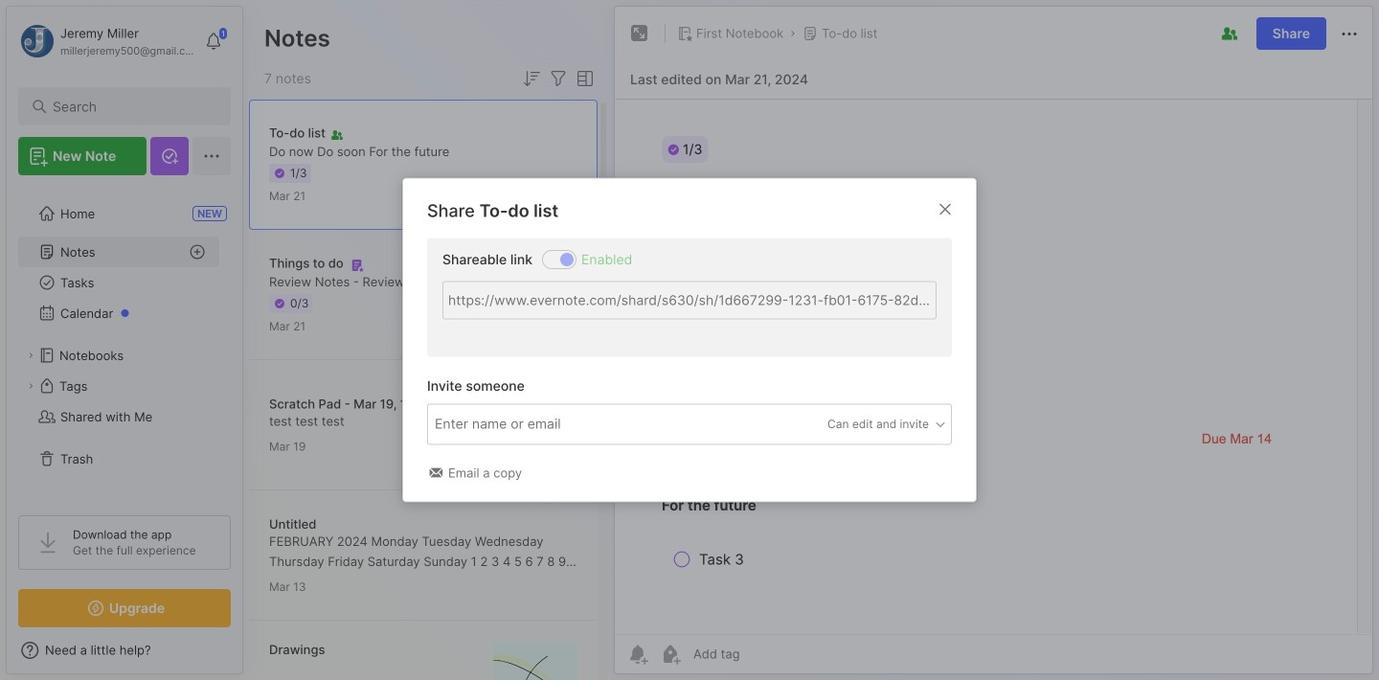 Task type: describe. For each thing, give the bounding box(es) containing it.
main element
[[0, 0, 249, 680]]

add tag image
[[659, 643, 682, 666]]

none search field inside main element
[[53, 95, 206, 118]]

Select permission field
[[791, 416, 948, 433]]

Shared URL text field
[[443, 281, 937, 319]]

close image
[[934, 198, 957, 221]]

Add tag field
[[433, 414, 663, 435]]

expand notebooks image
[[25, 350, 36, 361]]



Task type: locate. For each thing, give the bounding box(es) containing it.
expand note image
[[629, 22, 652, 45]]

shared link switcher image
[[560, 253, 574, 266]]

tree inside main element
[[7, 187, 242, 498]]

note window element
[[614, 6, 1374, 675]]

tree
[[7, 187, 242, 498]]

expand tags image
[[25, 380, 36, 392]]

Note Editor text field
[[615, 99, 1373, 634]]

None search field
[[53, 95, 206, 118]]

Search text field
[[53, 98, 206, 116]]

add a reminder image
[[627, 643, 650, 666]]



Task type: vqa. For each thing, say whether or not it's contained in the screenshot.
Expand Tags image
yes



